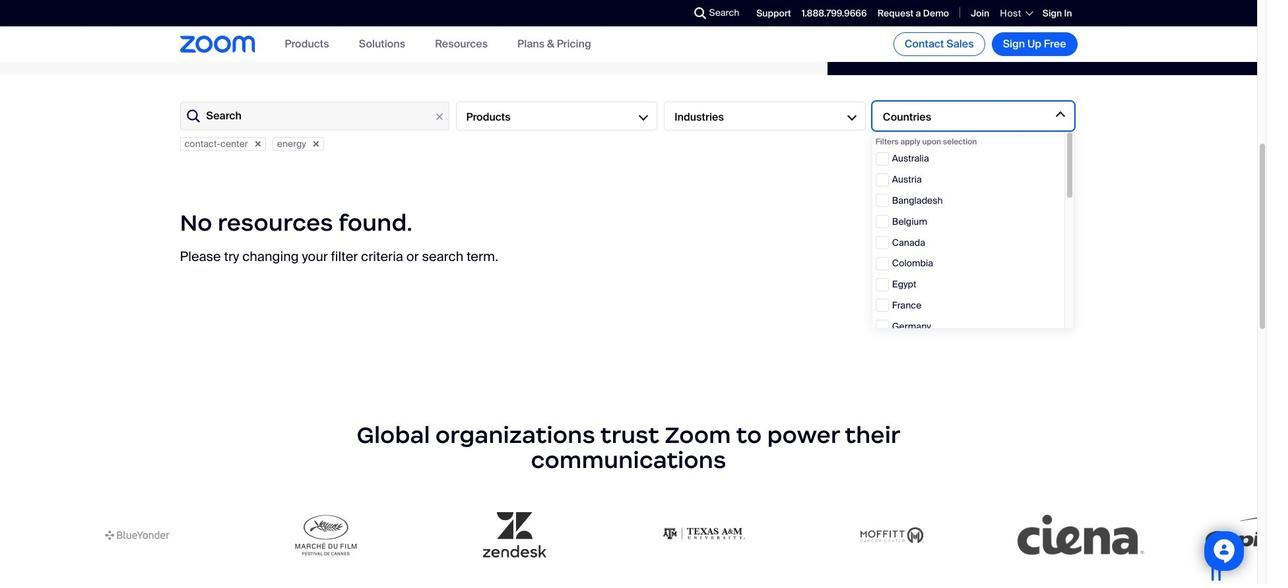 Task type: vqa. For each thing, say whether or not it's contained in the screenshot.
search box
yes



Task type: describe. For each thing, give the bounding box(es) containing it.
zen desk logo image
[[427, 513, 589, 559]]

texas a&m logo image
[[615, 513, 778, 559]]



Task type: locate. For each thing, give the bounding box(es) containing it.
accessibility text for the logo slide component element
[[0, 397, 1267, 585]]

None search field
[[646, 3, 697, 24]]

moffitt logo image
[[804, 513, 966, 559]]

blue yonder logo image
[[49, 513, 211, 559]]

search image
[[694, 7, 706, 19], [694, 7, 706, 19]]

zoom logo image
[[180, 36, 255, 53]]

marche du film logo image
[[238, 513, 400, 559]]

None text field
[[180, 102, 449, 131]]

clear search image
[[432, 110, 446, 124]]



